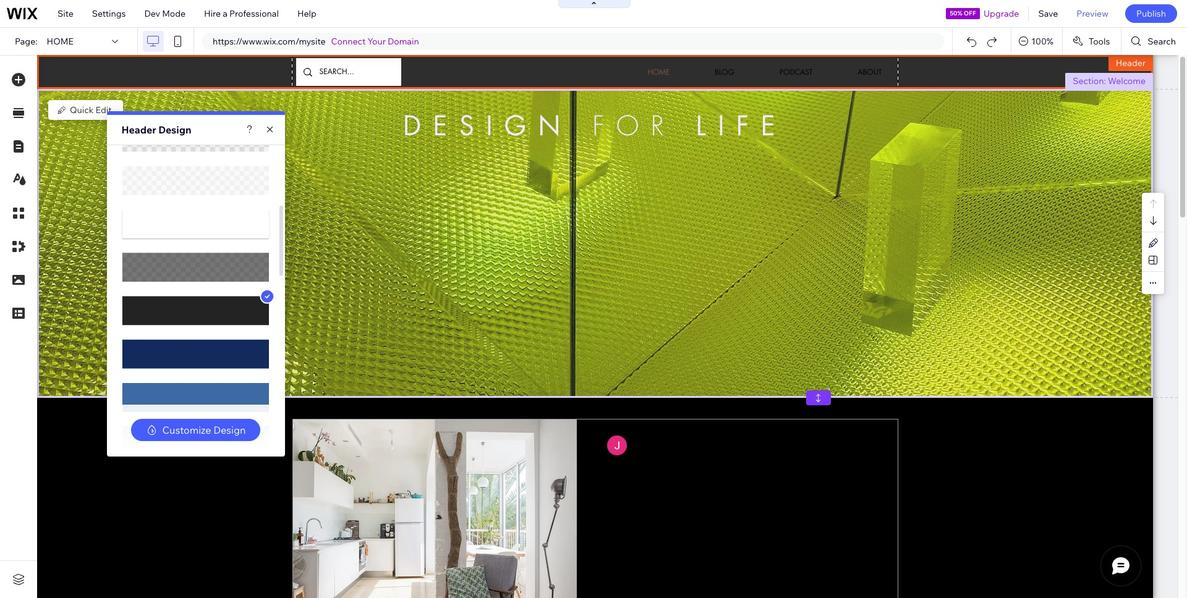 Task type: locate. For each thing, give the bounding box(es) containing it.
publish
[[1136, 8, 1166, 19]]

a
[[223, 8, 227, 19]]

design inside customize design button
[[213, 424, 246, 437]]

customize design
[[162, 424, 246, 437]]

1 horizontal spatial header
[[1116, 58, 1146, 69]]

design for header design
[[158, 124, 191, 136]]

dev
[[144, 8, 160, 19]]

0 horizontal spatial design
[[158, 124, 191, 136]]

1 horizontal spatial design
[[213, 424, 246, 437]]

1 vertical spatial header
[[122, 124, 156, 136]]

help
[[297, 8, 316, 19]]

design
[[158, 124, 191, 136], [213, 424, 246, 437]]

50%
[[950, 9, 963, 17]]

hire a professional
[[204, 8, 279, 19]]

edit
[[96, 105, 112, 116]]

design for customize design
[[213, 424, 246, 437]]

home
[[47, 36, 74, 47]]

professional
[[229, 8, 279, 19]]

0 horizontal spatial header
[[122, 124, 156, 136]]

customize design button
[[131, 419, 261, 442]]

https://www.wix.com/mysite
[[213, 36, 326, 47]]

tools button
[[1063, 28, 1121, 55]]

dev mode
[[144, 8, 186, 19]]

hire
[[204, 8, 221, 19]]

50% off
[[950, 9, 976, 17]]

save button
[[1029, 0, 1067, 27]]

0 vertical spatial design
[[158, 124, 191, 136]]

customize
[[162, 424, 211, 437]]

search button
[[1122, 28, 1187, 55]]

preview
[[1077, 8, 1109, 19]]

1 vertical spatial design
[[213, 424, 246, 437]]

your
[[368, 36, 386, 47]]

0 vertical spatial header
[[1116, 58, 1146, 69]]

section: welcome
[[1073, 75, 1146, 87]]

header
[[1116, 58, 1146, 69], [122, 124, 156, 136]]

https://www.wix.com/mysite connect your domain
[[213, 36, 419, 47]]



Task type: vqa. For each thing, say whether or not it's contained in the screenshot.
Hire A Professional
yes



Task type: describe. For each thing, give the bounding box(es) containing it.
search
[[1148, 36, 1176, 47]]

preview button
[[1067, 0, 1118, 27]]

save
[[1038, 8, 1058, 19]]

header for header design
[[122, 124, 156, 136]]

publish button
[[1125, 4, 1177, 23]]

header design
[[122, 124, 191, 136]]

mode
[[162, 8, 186, 19]]

quick
[[70, 105, 94, 116]]

header for header
[[1116, 58, 1146, 69]]

settings
[[92, 8, 126, 19]]

upgrade
[[984, 8, 1019, 19]]

connect
[[331, 36, 366, 47]]

100% button
[[1012, 28, 1062, 55]]

tools
[[1089, 36, 1110, 47]]

100%
[[1032, 36, 1054, 47]]

section:
[[1073, 75, 1106, 87]]

domain
[[388, 36, 419, 47]]

welcome
[[1108, 75, 1146, 87]]

off
[[964, 9, 976, 17]]

quick edit
[[70, 105, 112, 116]]

site
[[58, 8, 73, 19]]



